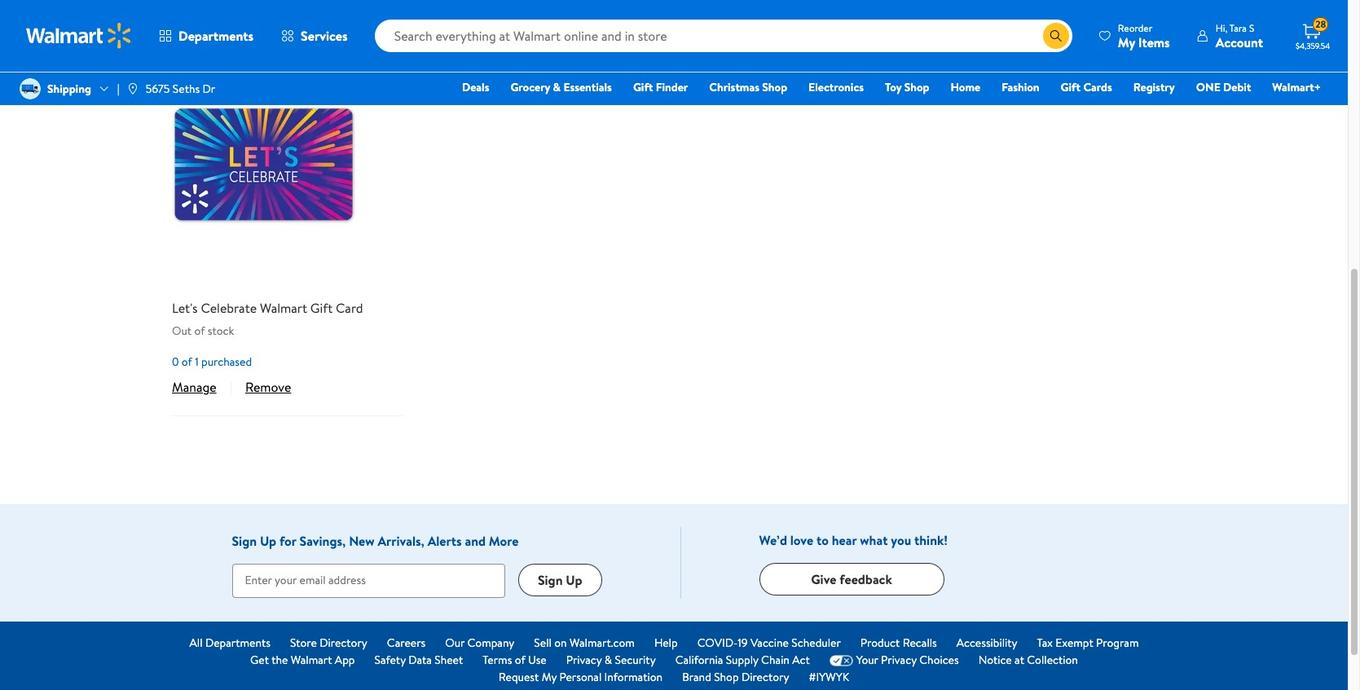 Task type: describe. For each thing, give the bounding box(es) containing it.
your
[[856, 652, 878, 668]]

home
[[951, 79, 980, 95]]

purchased
[[201, 354, 252, 370]]

one
[[1196, 79, 1221, 95]]

walmart.com
[[570, 635, 635, 651]]

at
[[1015, 652, 1024, 668]]

let's celebrate walmart gift card image
[[172, 73, 356, 258]]

california supply chain act link
[[675, 652, 810, 669]]

give
[[811, 570, 836, 588]]

exempt
[[1056, 635, 1093, 651]]

collection
[[1027, 652, 1078, 668]]

think!
[[914, 531, 948, 549]]

more
[[489, 532, 519, 550]]

out
[[172, 323, 192, 339]]

gift inside let's celebrate walmart gift card out of stock
[[310, 299, 333, 317]]

savings,
[[299, 532, 346, 550]]

our company
[[445, 635, 515, 651]]

to
[[817, 531, 829, 549]]

19
[[738, 635, 748, 651]]

reorder my items
[[1118, 21, 1170, 51]]

sheet
[[435, 652, 463, 668]]

my inside notice at collection request my personal information
[[542, 669, 557, 685]]

walmart inside tax exempt program get the walmart app
[[291, 652, 332, 668]]

grocery & essentials
[[510, 79, 612, 95]]

shop for christmas
[[762, 79, 787, 95]]

account
[[1216, 33, 1263, 51]]

0
[[172, 354, 179, 370]]

for
[[279, 532, 296, 550]]

gift finder
[[633, 79, 688, 95]]

services
[[301, 27, 348, 45]]

electronics link
[[801, 78, 871, 96]]

registry link
[[1126, 78, 1182, 96]]

notice at collection link
[[978, 652, 1078, 669]]

california supply chain act
[[675, 652, 810, 668]]

arrivals,
[[378, 532, 424, 550]]

Enter your email address field
[[232, 564, 505, 598]]

store
[[290, 635, 317, 651]]

departments inside all departments link
[[205, 635, 270, 651]]

program
[[1096, 635, 1139, 651]]

choices
[[919, 652, 959, 668]]

sign up
[[538, 571, 582, 589]]

supply
[[726, 652, 758, 668]]

5675
[[146, 81, 170, 97]]

hi,
[[1216, 21, 1228, 35]]

celebrate
[[201, 299, 257, 317]]

give feedback
[[811, 570, 892, 588]]

)
[[271, 20, 275, 37]]

information
[[604, 669, 663, 685]]

alerts
[[428, 532, 462, 550]]

we'd
[[759, 531, 787, 549]]

new
[[349, 532, 375, 550]]

remove
[[245, 378, 291, 396]]

essentials
[[563, 79, 612, 95]]

grocery & essentials link
[[503, 78, 619, 96]]

sign up for savings, new arrivals, alerts and more
[[232, 532, 519, 550]]

sign for sign up
[[538, 571, 563, 589]]

get the walmart app link
[[250, 652, 355, 669]]

departments button
[[145, 16, 267, 55]]

product recalls link
[[860, 635, 937, 652]]

privacy inside privacy & security link
[[566, 652, 602, 668]]

let's celebrate walmart gift card out of stock
[[172, 299, 363, 339]]

 image for shipping
[[20, 78, 41, 99]]

gift finder link
[[626, 78, 695, 96]]

 image for 5675 seths dr
[[126, 82, 139, 95]]

notice at collection request my personal information
[[499, 652, 1078, 685]]

recalls
[[903, 635, 937, 651]]

electronics
[[808, 79, 864, 95]]

terms of use
[[483, 652, 547, 668]]

of for terms
[[515, 652, 525, 668]]

s
[[1249, 21, 1254, 35]]

services button
[[267, 16, 362, 55]]

walmart image
[[26, 23, 132, 49]]

fashion link
[[994, 78, 1047, 96]]

#iywyk
[[809, 669, 849, 685]]

our company link
[[445, 635, 515, 652]]

security
[[615, 652, 656, 668]]

sign up button
[[518, 564, 602, 597]]

sell on walmart.com
[[534, 635, 635, 651]]

shipping
[[47, 81, 91, 97]]

gift for gift finder
[[633, 79, 653, 95]]

on
[[554, 635, 567, 651]]

dr
[[203, 81, 215, 97]]

accessibility link
[[957, 635, 1017, 652]]

the
[[271, 652, 288, 668]]

feedback
[[840, 570, 892, 588]]

grocery
[[510, 79, 550, 95]]

sell on walmart.com link
[[534, 635, 635, 652]]

data
[[408, 652, 432, 668]]

shop for brand
[[714, 669, 739, 685]]

store directory link
[[290, 635, 367, 652]]



Task type: locate. For each thing, give the bounding box(es) containing it.
stock
[[208, 323, 234, 339]]

1 vertical spatial directory
[[742, 669, 789, 685]]

 image left 5675
[[126, 82, 139, 95]]

| left 5675
[[117, 81, 120, 97]]

0 horizontal spatial directory
[[320, 635, 367, 651]]

up for sign up
[[566, 571, 582, 589]]

departments up the dr
[[178, 27, 254, 45]]

my inside reorder my items
[[1118, 33, 1135, 51]]

act
[[792, 652, 810, 668]]

0 vertical spatial |
[[117, 81, 120, 97]]

1 horizontal spatial up
[[566, 571, 582, 589]]

0 horizontal spatial privacy
[[566, 652, 602, 668]]

0 horizontal spatial sign
[[232, 532, 257, 550]]

tax exempt program link
[[1037, 635, 1139, 652]]

seths
[[173, 81, 200, 97]]

up left "for"
[[260, 532, 276, 550]]

0 horizontal spatial up
[[260, 532, 276, 550]]

privacy & security link
[[566, 652, 656, 669]]

toy shop link
[[878, 78, 937, 96]]

1 vertical spatial walmart
[[291, 652, 332, 668]]

product recalls
[[860, 635, 937, 651]]

& right grocery
[[553, 79, 561, 95]]

0 of 1 purchased
[[172, 354, 252, 370]]

$4,359.54
[[1296, 40, 1330, 51]]

shop right toy
[[904, 79, 929, 95]]

tax
[[1037, 635, 1053, 651]]

finder
[[656, 79, 688, 95]]

0 horizontal spatial  image
[[20, 78, 41, 99]]

0 horizontal spatial shop
[[714, 669, 739, 685]]

& for grocery
[[553, 79, 561, 95]]

1 horizontal spatial privacy
[[881, 652, 917, 668]]

tax exempt program get the walmart app
[[250, 635, 1139, 668]]

1 horizontal spatial directory
[[742, 669, 789, 685]]

one debit
[[1196, 79, 1251, 95]]

gift left cards
[[1061, 79, 1081, 95]]

 image left shipping
[[20, 78, 41, 99]]

directory down chain on the right
[[742, 669, 789, 685]]

0 horizontal spatial &
[[553, 79, 561, 95]]

1 vertical spatial of
[[182, 354, 192, 370]]

get
[[250, 652, 269, 668]]

sign inside button
[[538, 571, 563, 589]]

love
[[790, 531, 813, 549]]

shop down supply
[[714, 669, 739, 685]]

0 vertical spatial up
[[260, 532, 276, 550]]

2 horizontal spatial gift
[[1061, 79, 1081, 95]]

sign for sign up for savings, new arrivals, alerts and more
[[232, 532, 257, 550]]

help
[[654, 635, 678, 651]]

1 horizontal spatial my
[[1118, 33, 1135, 51]]

cards
[[1083, 79, 1112, 95]]

all departments
[[189, 635, 270, 651]]

1 vertical spatial &
[[605, 652, 612, 668]]

walmart down 'store'
[[291, 652, 332, 668]]

2 horizontal spatial shop
[[904, 79, 929, 95]]

gift cards
[[1061, 79, 1112, 95]]

1 privacy from the left
[[566, 652, 602, 668]]

of
[[194, 323, 205, 339], [182, 354, 192, 370], [515, 652, 525, 668]]

0 horizontal spatial gift
[[310, 299, 333, 317]]

remove button
[[245, 378, 291, 396]]

of up request
[[515, 652, 525, 668]]

still
[[172, 17, 199, 39]]

registry
[[1133, 79, 1175, 95]]

privacy
[[566, 652, 602, 668], [881, 652, 917, 668]]

let's celebrate walmart gift card group
[[172, 73, 403, 339]]

1 vertical spatial sign
[[538, 571, 563, 589]]

1
[[195, 354, 199, 370]]

privacy down sell on walmart.com
[[566, 652, 602, 668]]

of for 0
[[182, 354, 192, 370]]

brand shop directory
[[682, 669, 789, 685]]

0 vertical spatial &
[[553, 79, 561, 95]]

safety data sheet link
[[374, 652, 463, 669]]

sign up sell
[[538, 571, 563, 589]]

your privacy choices link
[[829, 652, 959, 669]]

reorder
[[1118, 21, 1153, 35]]

Search search field
[[375, 20, 1072, 52]]

christmas shop link
[[702, 78, 795, 96]]

1 horizontal spatial of
[[194, 323, 205, 339]]

our
[[445, 635, 465, 651]]

privacy down product recalls
[[881, 652, 917, 668]]

0 vertical spatial walmart
[[260, 299, 307, 317]]

privacy inside your privacy choices link
[[881, 652, 917, 668]]

2 horizontal spatial of
[[515, 652, 525, 668]]

terms of use link
[[483, 652, 547, 669]]

1 horizontal spatial  image
[[126, 82, 139, 95]]

up up sell on walmart.com
[[566, 571, 582, 589]]

sign left "for"
[[232, 532, 257, 550]]

shop for toy
[[904, 79, 929, 95]]

directory up app
[[320, 635, 367, 651]]

shop
[[762, 79, 787, 95], [904, 79, 929, 95], [714, 669, 739, 685]]

Walmart Site-Wide search field
[[375, 20, 1072, 52]]

shop right "christmas"
[[762, 79, 787, 95]]

1 horizontal spatial sign
[[538, 571, 563, 589]]

0 vertical spatial directory
[[320, 635, 367, 651]]

request
[[499, 669, 539, 685]]

| down purchased
[[230, 378, 232, 396]]

directory inside the store directory link
[[320, 635, 367, 651]]

0 horizontal spatial of
[[182, 354, 192, 370]]

christmas shop
[[709, 79, 787, 95]]

1 vertical spatial up
[[566, 571, 582, 589]]

1 horizontal spatial |
[[230, 378, 232, 396]]

notice
[[978, 652, 1012, 668]]

request my personal information link
[[499, 669, 663, 686]]

my left items
[[1118, 33, 1135, 51]]

personal
[[559, 669, 602, 685]]

of left "1"
[[182, 354, 192, 370]]

careers link
[[387, 635, 426, 652]]

home link
[[943, 78, 988, 96]]

#iywyk link
[[809, 669, 849, 686]]

california
[[675, 652, 723, 668]]

search icon image
[[1049, 29, 1063, 42]]

1 vertical spatial my
[[542, 669, 557, 685]]

0 horizontal spatial my
[[542, 669, 557, 685]]

walmart right celebrate
[[260, 299, 307, 317]]

let's
[[172, 299, 198, 317]]

gift left finder at the top of the page
[[633, 79, 653, 95]]

up inside sign up button
[[566, 571, 582, 589]]

of inside let's celebrate walmart gift card out of stock
[[194, 323, 205, 339]]

|
[[117, 81, 120, 97], [230, 378, 232, 396]]

gift cards link
[[1053, 78, 1119, 96]]

0 vertical spatial of
[[194, 323, 205, 339]]

gift for gift cards
[[1061, 79, 1081, 95]]

1 horizontal spatial &
[[605, 652, 612, 668]]

directory inside brand shop directory link
[[742, 669, 789, 685]]

sell
[[534, 635, 552, 651]]

& down walmart.com
[[605, 652, 612, 668]]

of right out
[[194, 323, 205, 339]]

2 privacy from the left
[[881, 652, 917, 668]]

1 horizontal spatial shop
[[762, 79, 787, 95]]

2 vertical spatial of
[[515, 652, 525, 668]]

 image
[[20, 78, 41, 99], [126, 82, 139, 95]]

christmas
[[709, 79, 759, 95]]

& for privacy
[[605, 652, 612, 668]]

up for sign up for savings, new arrivals, alerts and more
[[260, 532, 276, 550]]

tara
[[1230, 21, 1247, 35]]

0 horizontal spatial |
[[117, 81, 120, 97]]

still needed
[[172, 17, 256, 39]]

privacy choices icon image
[[829, 655, 853, 666]]

gift left card
[[310, 299, 333, 317]]

store directory
[[290, 635, 367, 651]]

hear
[[832, 531, 857, 549]]

accessibility
[[957, 635, 1017, 651]]

items
[[1138, 33, 1170, 51]]

needed
[[203, 17, 256, 39]]

product
[[860, 635, 900, 651]]

toy
[[885, 79, 902, 95]]

use
[[528, 652, 547, 668]]

0 vertical spatial sign
[[232, 532, 257, 550]]

0 vertical spatial my
[[1118, 33, 1135, 51]]

card
[[336, 299, 363, 317]]

safety data sheet
[[374, 652, 463, 668]]

app
[[335, 652, 355, 668]]

covid-19 vaccine scheduler link
[[697, 635, 841, 652]]

departments inside departments dropdown button
[[178, 27, 254, 45]]

fashion
[[1002, 79, 1040, 95]]

manage
[[172, 378, 216, 396]]

careers
[[387, 635, 426, 651]]

give feedback button
[[759, 563, 944, 596]]

departments up get
[[205, 635, 270, 651]]

my down use
[[542, 669, 557, 685]]

your privacy choices
[[856, 652, 959, 668]]

0 vertical spatial departments
[[178, 27, 254, 45]]

5675 seths dr
[[146, 81, 215, 97]]

1 horizontal spatial gift
[[633, 79, 653, 95]]

safety
[[374, 652, 406, 668]]

brand shop directory link
[[682, 669, 789, 686]]

manage button
[[172, 378, 216, 396]]

toy shop
[[885, 79, 929, 95]]

walmart inside let's celebrate walmart gift card out of stock
[[260, 299, 307, 317]]

1 vertical spatial departments
[[205, 635, 270, 651]]

1 vertical spatial |
[[230, 378, 232, 396]]



Task type: vqa. For each thing, say whether or not it's contained in the screenshot.
Water,
no



